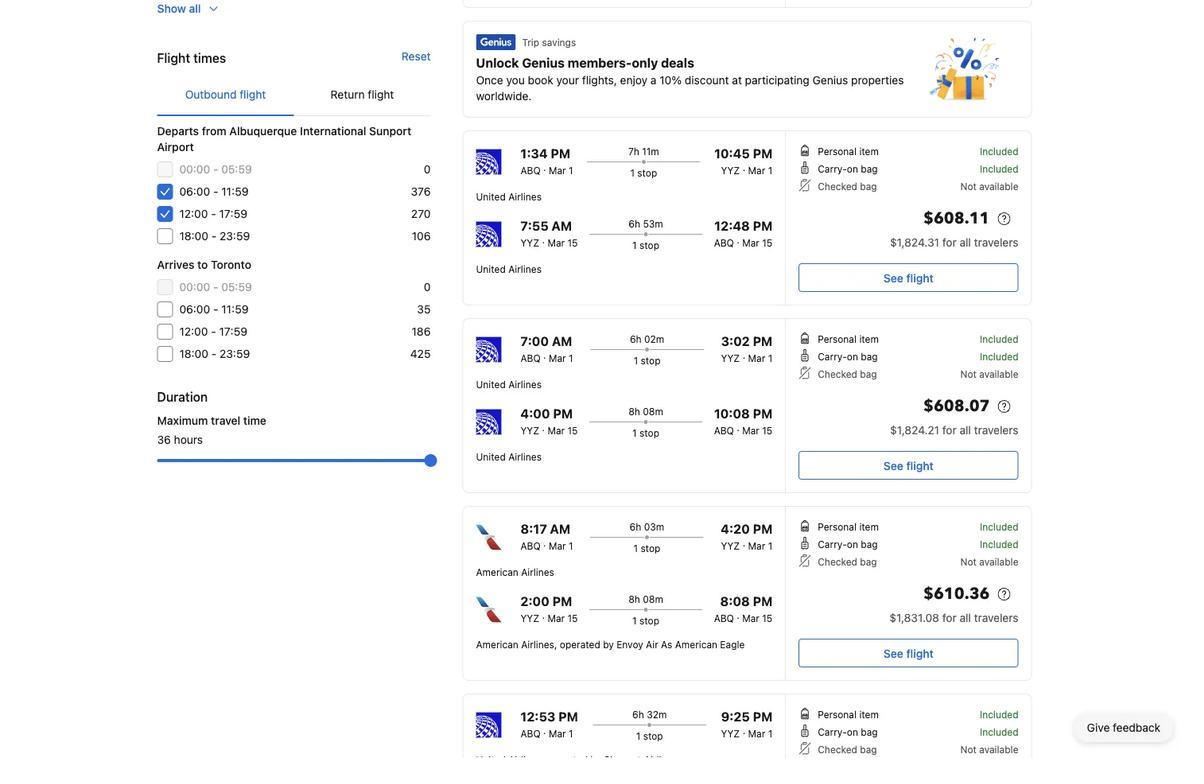 Task type: vqa. For each thing, say whether or not it's contained in the screenshot.
the topmost '$238.80 Total price for all travellers'
no



Task type: describe. For each thing, give the bounding box(es) containing it.
am inside 7:55 am yyz . mar 15
[[552, 218, 572, 234]]

travelers for $610.36
[[974, 612, 1019, 625]]

4 carry-on bag from the top
[[818, 727, 878, 738]]

106
[[412, 230, 431, 243]]

toronto
[[211, 258, 251, 271]]

7h
[[629, 146, 640, 157]]

trip savings
[[522, 37, 576, 48]]

1 inside 9:25 pm yyz . mar 1
[[768, 728, 773, 739]]

air
[[646, 639, 659, 650]]

. for 7:00
[[544, 349, 546, 360]]

1 stop for 10:08
[[633, 427, 660, 438]]

3 included from the top
[[980, 333, 1019, 345]]

item for $610.36
[[860, 521, 879, 532]]

american for american airlines, operated by envoy air as american eagle
[[476, 639, 519, 650]]

15 for 2:00 pm
[[568, 613, 578, 624]]

7:00
[[521, 334, 549, 349]]

0 for 35
[[424, 281, 431, 294]]

32m
[[647, 709, 667, 720]]

4 not from the top
[[961, 744, 977, 755]]

. for 12:53
[[544, 725, 546, 736]]

$1,824.21 for all travelers
[[891, 424, 1019, 437]]

outbound flight
[[185, 88, 266, 101]]

personal item for $608.07
[[818, 333, 879, 345]]

flight
[[157, 51, 190, 66]]

6h for 8:17 am
[[630, 521, 642, 532]]

7 included from the top
[[980, 709, 1019, 720]]

airlines,
[[521, 639, 557, 650]]

personal for $608.07
[[818, 333, 857, 345]]

pm for 12:48 pm
[[753, 218, 773, 234]]

. for 4:00
[[542, 422, 545, 433]]

from
[[202, 125, 227, 138]]

pm for 3:02 pm
[[753, 334, 773, 349]]

7:55 am yyz . mar 15
[[521, 218, 578, 248]]

00:00 for departs
[[179, 163, 210, 176]]

36
[[157, 433, 171, 446]]

departs
[[157, 125, 199, 138]]

6 included from the top
[[980, 539, 1019, 550]]

carry- for $608.11
[[818, 163, 847, 174]]

departs from albuquerque international sunport airport
[[157, 125, 412, 154]]

$608.11 region
[[799, 206, 1019, 235]]

3 united from the top
[[476, 379, 506, 390]]

flight for $610.36
[[907, 647, 934, 660]]

12:00 for departs
[[179, 207, 208, 220]]

pm for 10:45 pm
[[753, 146, 773, 161]]

06:00 - 11:59 for to
[[179, 303, 249, 316]]

give feedback button
[[1075, 714, 1174, 742]]

personal item for $608.11
[[818, 146, 879, 157]]

4:20
[[721, 522, 750, 537]]

4 checked from the top
[[818, 744, 858, 755]]

00:00 for arrives
[[179, 281, 210, 294]]

$1,831.08 for all travelers
[[890, 612, 1019, 625]]

mar for 7:55
[[548, 237, 565, 248]]

mar for 4:20
[[748, 540, 766, 551]]

reset
[[402, 50, 431, 63]]

5 included from the top
[[980, 521, 1019, 532]]

carry- for $610.36
[[818, 539, 847, 550]]

your
[[557, 74, 579, 87]]

1:34
[[521, 146, 548, 161]]

stop for 10:45 pm
[[638, 167, 658, 178]]

4 available from the top
[[980, 744, 1019, 755]]

airlines for $608.11
[[509, 191, 542, 202]]

properties
[[852, 74, 904, 87]]

flights,
[[582, 74, 617, 87]]

abq for 8:17 am
[[521, 540, 541, 551]]

03m
[[644, 521, 665, 532]]

abq for 12:48 pm
[[714, 237, 734, 248]]

american airlines, operated by envoy air as american eagle
[[476, 639, 745, 650]]

06:00 - 11:59 for from
[[179, 185, 249, 198]]

give
[[1088, 721, 1110, 734]]

06:00 for departs
[[179, 185, 210, 198]]

02m
[[645, 333, 665, 345]]

. for 3:02
[[743, 349, 746, 360]]

$608.07 region
[[799, 394, 1019, 423]]

8:17 am abq . mar 1
[[521, 522, 573, 551]]

flight inside button
[[240, 88, 266, 101]]

00:00 - 05:59 for from
[[179, 163, 252, 176]]

trip
[[522, 37, 540, 48]]

8:08
[[720, 594, 750, 609]]

2 united airlines from the top
[[476, 263, 542, 275]]

travelers for $608.07
[[974, 424, 1019, 437]]

1 united airlines from the top
[[476, 191, 542, 202]]

once
[[476, 74, 503, 87]]

6h 32m
[[633, 709, 667, 720]]

not available for $610.36
[[961, 556, 1019, 567]]

checked bag for $608.07
[[818, 368, 877, 380]]

as
[[661, 639, 673, 650]]

all for $608.11
[[960, 236, 971, 249]]

1 stop for 4:20
[[634, 543, 661, 554]]

10:45 pm yyz . mar 1
[[715, 146, 773, 176]]

8h for $608.07
[[629, 406, 640, 417]]

not available for $608.07
[[961, 368, 1019, 380]]

4 personal from the top
[[818, 709, 857, 720]]

hours
[[174, 433, 203, 446]]

$1,824.31
[[890, 236, 940, 249]]

4 united from the top
[[476, 451, 506, 462]]

18:00 for departs from albuquerque international sunport airport
[[179, 230, 208, 243]]

$610.36 region
[[799, 582, 1019, 610]]

12:48
[[715, 218, 750, 234]]

7:00 am abq . mar 1
[[521, 334, 573, 364]]

albuquerque
[[230, 125, 297, 138]]

2:00
[[521, 594, 550, 609]]

participating
[[745, 74, 810, 87]]

3:02 pm yyz . mar 1
[[721, 334, 773, 364]]

. for 12:48
[[737, 234, 740, 245]]

1 inside 7:00 am abq . mar 1
[[569, 353, 573, 364]]

worldwide.
[[476, 90, 532, 103]]

airlines for $610.36
[[521, 567, 555, 578]]

4 checked bag from the top
[[818, 744, 877, 755]]

airlines for $608.07
[[509, 379, 542, 390]]

10:08 pm abq . mar 15
[[714, 406, 773, 436]]

1 stop for 9:25
[[636, 731, 663, 742]]

checked bag for $610.36
[[818, 556, 877, 567]]

1 inside "3:02 pm yyz . mar 1"
[[768, 353, 773, 364]]

stop for 9:25 pm
[[644, 731, 663, 742]]

12:00 - 17:59 for from
[[179, 207, 248, 220]]

pm for 9:25 pm
[[753, 709, 773, 725]]

see for $610.36
[[884, 647, 904, 660]]

6h 02m
[[630, 333, 665, 345]]

airport
[[157, 140, 194, 154]]

not for $610.36
[[961, 556, 977, 567]]

envoy
[[617, 639, 644, 650]]

12:53
[[521, 709, 556, 725]]

reset button
[[402, 49, 431, 64]]

1 included from the top
[[980, 146, 1019, 157]]

12:00 for arrives
[[179, 325, 208, 338]]

8h 08m for $608.07
[[629, 406, 664, 417]]

item for $608.07
[[860, 333, 879, 345]]

. for 7:55
[[542, 234, 545, 245]]

10%
[[660, 74, 682, 87]]

. for 10:08
[[737, 422, 740, 433]]

9:25
[[721, 709, 750, 725]]

8:17
[[521, 522, 547, 537]]

mar for 8:17
[[549, 540, 566, 551]]

376
[[411, 185, 431, 198]]

7h 11m
[[629, 146, 660, 157]]

carry- for $608.07
[[818, 351, 847, 362]]

by
[[603, 639, 614, 650]]

4 not available from the top
[[961, 744, 1019, 755]]

12:53 pm abq . mar 1
[[521, 709, 578, 739]]

stop for 12:48 pm
[[640, 240, 660, 251]]

checked for $608.07
[[818, 368, 858, 380]]

15 for 4:00 pm
[[568, 425, 578, 436]]

4 on from the top
[[847, 727, 859, 738]]

yyz for 2:00 pm
[[521, 613, 540, 624]]

not for $608.11
[[961, 181, 977, 192]]

operated
[[560, 639, 601, 650]]

1 stop for 8:08
[[633, 615, 660, 626]]

pm for 4:00 pm
[[553, 406, 573, 421]]

carry-on bag for $610.36
[[818, 539, 878, 550]]

pm for 12:53 pm
[[559, 709, 578, 725]]

sunport
[[369, 125, 412, 138]]

a
[[651, 74, 657, 87]]

stop for 8:08 pm
[[640, 615, 660, 626]]

0 horizontal spatial genius
[[522, 55, 565, 70]]

pm for 2:00 pm
[[553, 594, 572, 609]]

carry-on bag for $608.07
[[818, 351, 878, 362]]

8h 08m for $610.36
[[629, 594, 664, 605]]

time
[[243, 414, 267, 427]]

186
[[412, 325, 431, 338]]

arrives to toronto
[[157, 258, 251, 271]]

425
[[410, 347, 431, 360]]

1 stop for 12:48
[[633, 240, 660, 251]]

only
[[632, 55, 658, 70]]

4:00 pm yyz . mar 15
[[521, 406, 578, 436]]

maximum
[[157, 414, 208, 427]]

all for $608.07
[[960, 424, 971, 437]]

$610.36
[[924, 583, 990, 605]]

times
[[194, 51, 226, 66]]

checked for $608.11
[[818, 181, 858, 192]]

2 united from the top
[[476, 263, 506, 275]]

mar for 2:00
[[548, 613, 565, 624]]



Task type: locate. For each thing, give the bounding box(es) containing it.
mar inside 4:00 pm yyz . mar 15
[[548, 425, 565, 436]]

yyz down 7:55
[[521, 237, 540, 248]]

4 personal item from the top
[[818, 709, 879, 720]]

1 18:00 - 23:59 from the top
[[179, 230, 250, 243]]

$608.11
[[924, 208, 990, 230]]

. for 2:00
[[542, 610, 545, 621]]

11:59
[[221, 185, 249, 198], [221, 303, 249, 316]]

0 vertical spatial 18:00
[[179, 230, 208, 243]]

11:59 down from
[[221, 185, 249, 198]]

for down "$610.36" on the bottom right of the page
[[943, 612, 957, 625]]

0 vertical spatial 06:00
[[179, 185, 210, 198]]

08m for $608.07
[[643, 406, 664, 417]]

savings
[[542, 37, 576, 48]]

mar for 9:25
[[748, 728, 766, 739]]

2 see from the top
[[884, 459, 904, 472]]

0 up the 35
[[424, 281, 431, 294]]

see flight button for $610.36
[[799, 639, 1019, 668]]

available
[[980, 181, 1019, 192], [980, 368, 1019, 380], [980, 556, 1019, 567], [980, 744, 1019, 755]]

06:00 for arrives
[[179, 303, 210, 316]]

. down "2:00"
[[542, 610, 545, 621]]

item
[[860, 146, 879, 157], [860, 333, 879, 345], [860, 521, 879, 532], [860, 709, 879, 720]]

mar inside 9:25 pm yyz . mar 1
[[748, 728, 766, 739]]

. inside 8:08 pm abq . mar 15
[[737, 610, 740, 621]]

1 vertical spatial 8h 08m
[[629, 594, 664, 605]]

. inside 12:48 pm abq . mar 15
[[737, 234, 740, 245]]

on for $608.07
[[847, 351, 859, 362]]

1 0 from the top
[[424, 163, 431, 176]]

pm right 10:45 on the top right
[[753, 146, 773, 161]]

05:59 down 'toronto'
[[221, 281, 252, 294]]

2 item from the top
[[860, 333, 879, 345]]

0 vertical spatial see flight button
[[799, 263, 1019, 292]]

. down 8:08
[[737, 610, 740, 621]]

return
[[331, 88, 365, 101]]

0 vertical spatial 8h 08m
[[629, 406, 664, 417]]

1 see flight from the top
[[884, 271, 934, 284]]

8 included from the top
[[980, 727, 1019, 738]]

3 checked from the top
[[818, 556, 858, 567]]

pm inside 4:00 pm yyz . mar 15
[[553, 406, 573, 421]]

0 vertical spatial 08m
[[643, 406, 664, 417]]

1 personal item from the top
[[818, 146, 879, 157]]

unlock
[[476, 55, 519, 70]]

3 available from the top
[[980, 556, 1019, 567]]

feedback
[[1113, 721, 1161, 734]]

stop for 3:02 pm
[[641, 355, 661, 366]]

see flight button down $1,824.21
[[799, 451, 1019, 480]]

0 vertical spatial 05:59
[[221, 163, 252, 176]]

1 available from the top
[[980, 181, 1019, 192]]

flight down $1,831.08 at bottom
[[907, 647, 934, 660]]

8:08 pm abq . mar 15
[[714, 594, 773, 624]]

0 vertical spatial for
[[943, 236, 957, 249]]

mar inside 2:00 pm yyz . mar 15
[[548, 613, 565, 624]]

3 for from the top
[[943, 612, 957, 625]]

unlock genius members-only deals once you book your flights, enjoy a 10% discount at participating genius properties worldwide.
[[476, 55, 904, 103]]

eagle
[[720, 639, 745, 650]]

06:00 down to on the top
[[179, 303, 210, 316]]

pm right 4:20
[[753, 522, 773, 537]]

1 not from the top
[[961, 181, 977, 192]]

270
[[411, 207, 431, 220]]

1 vertical spatial 23:59
[[220, 347, 250, 360]]

6h left 53m
[[629, 218, 641, 229]]

see flight button for $608.11
[[799, 263, 1019, 292]]

genius image
[[476, 34, 516, 50], [476, 34, 516, 50], [930, 37, 1000, 101]]

pm inside 4:20 pm yyz . mar 1
[[753, 522, 773, 537]]

08m
[[643, 406, 664, 417], [643, 594, 664, 605]]

2 18:00 from the top
[[179, 347, 208, 360]]

1 vertical spatial 11:59
[[221, 303, 249, 316]]

2 05:59 from the top
[[221, 281, 252, 294]]

mar down "2:00"
[[548, 613, 565, 624]]

11:59 down 'toronto'
[[221, 303, 249, 316]]

to
[[197, 258, 208, 271]]

15 inside 8:08 pm abq . mar 15
[[763, 613, 773, 624]]

6h for 7:00 am
[[630, 333, 642, 345]]

mar up american airlines
[[549, 540, 566, 551]]

american airlines
[[476, 567, 555, 578]]

. for 4:20
[[743, 537, 746, 548]]

0 vertical spatial 11:59
[[221, 185, 249, 198]]

checked for $610.36
[[818, 556, 858, 567]]

1 see from the top
[[884, 271, 904, 284]]

abq inside 7:00 am abq . mar 1
[[521, 353, 541, 364]]

all down $608.07
[[960, 424, 971, 437]]

. inside 10:45 pm yyz . mar 1
[[743, 162, 746, 173]]

0 vertical spatial 00:00
[[179, 163, 210, 176]]

see flight down $1,831.08 at bottom
[[884, 647, 934, 660]]

. down 12:53
[[544, 725, 546, 736]]

mar down 8:08
[[743, 613, 760, 624]]

. inside 4:00 pm yyz . mar 15
[[542, 422, 545, 433]]

1 vertical spatial 12:00
[[179, 325, 208, 338]]

yyz inside 4:20 pm yyz . mar 1
[[721, 540, 740, 551]]

abq inside "12:53 pm abq . mar 1"
[[521, 728, 541, 739]]

3 personal from the top
[[818, 521, 857, 532]]

2 travelers from the top
[[974, 424, 1019, 437]]

23:59 for albuquerque
[[220, 230, 250, 243]]

mar up 7:55 am yyz . mar 15
[[549, 165, 566, 176]]

2 personal from the top
[[818, 333, 857, 345]]

. inside 1:34 pm abq . mar 1
[[544, 162, 546, 173]]

1 12:00 - 17:59 from the top
[[179, 207, 248, 220]]

15 inside 2:00 pm yyz . mar 15
[[568, 613, 578, 624]]

all right show
[[189, 2, 201, 15]]

18:00 - 23:59 for from
[[179, 230, 250, 243]]

travelers
[[975, 236, 1019, 249], [974, 424, 1019, 437], [974, 612, 1019, 625]]

show all
[[157, 2, 201, 15]]

18:00 - 23:59 up duration in the left of the page
[[179, 347, 250, 360]]

2 not from the top
[[961, 368, 977, 380]]

06:00 - 11:59 down airport
[[179, 185, 249, 198]]

pm right "2:00"
[[553, 594, 572, 609]]

18:00 up to on the top
[[179, 230, 208, 243]]

3 personal item from the top
[[818, 521, 879, 532]]

1 8h 08m from the top
[[629, 406, 664, 417]]

1 06:00 from the top
[[179, 185, 210, 198]]

6h 53m
[[629, 218, 663, 229]]

outbound flight button
[[157, 74, 294, 115]]

mar for 1:34
[[549, 165, 566, 176]]

all down $608.11
[[960, 236, 971, 249]]

05:59 for toronto
[[221, 281, 252, 294]]

2 vertical spatial see
[[884, 647, 904, 660]]

carry-on bag
[[818, 163, 878, 174], [818, 351, 878, 362], [818, 539, 878, 550], [818, 727, 878, 738]]

1 inside 1:34 pm abq . mar 1
[[569, 165, 573, 176]]

yyz down "2:00"
[[521, 613, 540, 624]]

1 item from the top
[[860, 146, 879, 157]]

00:00 - 05:59 for to
[[179, 281, 252, 294]]

yyz inside 7:55 am yyz . mar 15
[[521, 237, 540, 248]]

yyz for 4:00 pm
[[521, 425, 540, 436]]

abq inside 12:48 pm abq . mar 15
[[714, 237, 734, 248]]

flight down $1,824.31
[[907, 271, 934, 284]]

yyz down 10:45 on the top right
[[721, 165, 740, 176]]

american
[[476, 567, 519, 578], [476, 639, 519, 650], [675, 639, 718, 650]]

12:48 pm abq . mar 15
[[714, 218, 773, 248]]

on for $608.11
[[847, 163, 859, 174]]

2 12:00 - 17:59 from the top
[[179, 325, 248, 338]]

18:00 - 23:59
[[179, 230, 250, 243], [179, 347, 250, 360]]

mar
[[549, 165, 566, 176], [748, 165, 766, 176], [548, 237, 565, 248], [743, 237, 760, 248], [549, 353, 566, 364], [748, 353, 766, 364], [548, 425, 565, 436], [743, 425, 760, 436], [549, 540, 566, 551], [748, 540, 766, 551], [548, 613, 565, 624], [743, 613, 760, 624], [549, 728, 566, 739], [748, 728, 766, 739]]

pm for 1:34 pm
[[551, 146, 571, 161]]

american for american airlines
[[476, 567, 519, 578]]

checked bag
[[818, 181, 877, 192], [818, 368, 877, 380], [818, 556, 877, 567], [818, 744, 877, 755]]

1 inside 8:17 am abq . mar 1
[[569, 540, 573, 551]]

$1,824.21
[[891, 424, 940, 437]]

abq for 10:08 pm
[[714, 425, 734, 436]]

00:00 down to on the top
[[179, 281, 210, 294]]

8h
[[629, 406, 640, 417], [629, 594, 640, 605]]

2 11:59 from the top
[[221, 303, 249, 316]]

all down "$610.36" on the bottom right of the page
[[960, 612, 971, 625]]

2 for from the top
[[943, 424, 957, 437]]

flight for $608.11
[[907, 271, 934, 284]]

4 united airlines from the top
[[476, 451, 542, 462]]

4:00
[[521, 406, 550, 421]]

mar inside 7:00 am abq . mar 1
[[549, 353, 566, 364]]

0 vertical spatial see
[[884, 271, 904, 284]]

discount
[[685, 74, 729, 87]]

0
[[424, 163, 431, 176], [424, 281, 431, 294]]

2 checked bag from the top
[[818, 368, 877, 380]]

abq down 7:00
[[521, 353, 541, 364]]

. for 8:17
[[544, 537, 546, 548]]

6h 03m
[[630, 521, 665, 532]]

0 up the 376
[[424, 163, 431, 176]]

am right 8:17
[[550, 522, 571, 537]]

see flight button down $1,831.08 at bottom
[[799, 639, 1019, 668]]

all for $610.36
[[960, 612, 971, 625]]

pm inside 10:45 pm yyz . mar 1
[[753, 146, 773, 161]]

11m
[[642, 146, 660, 157]]

1 vertical spatial see
[[884, 459, 904, 472]]

pm inside "3:02 pm yyz . mar 1"
[[753, 334, 773, 349]]

personal for $610.36
[[818, 521, 857, 532]]

mar down 4:00
[[548, 425, 565, 436]]

pm inside 12:48 pm abq . mar 15
[[753, 218, 773, 234]]

mar down 4:20
[[748, 540, 766, 551]]

mar down 10:45 on the top right
[[748, 165, 766, 176]]

1 vertical spatial 00:00 - 05:59
[[179, 281, 252, 294]]

see down $1,824.21
[[884, 459, 904, 472]]

abq down the 1:34
[[521, 165, 541, 176]]

mar for 4:00
[[548, 425, 565, 436]]

1 vertical spatial genius
[[813, 74, 849, 87]]

00:00 - 05:59 down from
[[179, 163, 252, 176]]

08m down '02m'
[[643, 406, 664, 417]]

1 checked from the top
[[818, 181, 858, 192]]

yyz inside 2:00 pm yyz . mar 15
[[521, 613, 540, 624]]

3 item from the top
[[860, 521, 879, 532]]

see flight button for $608.07
[[799, 451, 1019, 480]]

2 0 from the top
[[424, 281, 431, 294]]

2 vertical spatial travelers
[[974, 612, 1019, 625]]

17:59 for toronto
[[219, 325, 248, 338]]

1 vertical spatial 18:00 - 23:59
[[179, 347, 250, 360]]

. inside 7:55 am yyz . mar 15
[[542, 234, 545, 245]]

06:00 down airport
[[179, 185, 210, 198]]

mar inside "12:53 pm abq . mar 1"
[[549, 728, 566, 739]]

1 united from the top
[[476, 191, 506, 202]]

. inside 7:00 am abq . mar 1
[[544, 349, 546, 360]]

abq down 8:17
[[521, 540, 541, 551]]

abq down 12:53
[[521, 728, 541, 739]]

1
[[569, 165, 573, 176], [768, 165, 773, 176], [631, 167, 635, 178], [633, 240, 637, 251], [569, 353, 573, 364], [768, 353, 773, 364], [634, 355, 638, 366], [633, 427, 637, 438], [569, 540, 573, 551], [768, 540, 773, 551], [634, 543, 638, 554], [633, 615, 637, 626], [569, 728, 573, 739], [768, 728, 773, 739], [636, 731, 641, 742]]

mar down 3:02 at the right
[[748, 353, 766, 364]]

1 not available from the top
[[961, 181, 1019, 192]]

18:00 - 23:59 for to
[[179, 347, 250, 360]]

6h
[[629, 218, 641, 229], [630, 333, 642, 345], [630, 521, 642, 532], [633, 709, 644, 720]]

1 vertical spatial 8h
[[629, 594, 640, 605]]

abq inside 8:08 pm abq . mar 15
[[714, 613, 734, 624]]

15 for 7:55 am
[[568, 237, 578, 248]]

0 vertical spatial see flight
[[884, 271, 934, 284]]

airlines up 4:00
[[509, 379, 542, 390]]

yyz
[[721, 165, 740, 176], [521, 237, 540, 248], [721, 353, 740, 364], [521, 425, 540, 436], [721, 540, 740, 551], [521, 613, 540, 624], [721, 728, 740, 739]]

members-
[[568, 55, 632, 70]]

yyz for 7:55 am
[[521, 237, 540, 248]]

1 08m from the top
[[643, 406, 664, 417]]

. inside "3:02 pm yyz . mar 1"
[[743, 349, 746, 360]]

2 personal item from the top
[[818, 333, 879, 345]]

. inside 4:20 pm yyz . mar 1
[[743, 537, 746, 548]]

all inside button
[[189, 2, 201, 15]]

travelers down $608.11
[[975, 236, 1019, 249]]

abq inside 10:08 pm abq . mar 15
[[714, 425, 734, 436]]

outbound
[[185, 88, 237, 101]]

3 checked bag from the top
[[818, 556, 877, 567]]

. down the 1:34
[[544, 162, 546, 173]]

on for $610.36
[[847, 539, 859, 550]]

pm inside 10:08 pm abq . mar 15
[[753, 406, 773, 421]]

am right 7:00
[[552, 334, 573, 349]]

1 vertical spatial 00:00
[[179, 281, 210, 294]]

1 travelers from the top
[[975, 236, 1019, 249]]

airlines down 7:55 am yyz . mar 15
[[509, 263, 542, 275]]

0 vertical spatial 0
[[424, 163, 431, 176]]

mar inside 1:34 pm abq . mar 1
[[549, 165, 566, 176]]

flight inside button
[[368, 88, 394, 101]]

7:55
[[521, 218, 549, 234]]

2 00:00 - 05:59 from the top
[[179, 281, 252, 294]]

4:20 pm yyz . mar 1
[[721, 522, 773, 551]]

1 vertical spatial 17:59
[[219, 325, 248, 338]]

pm inside 1:34 pm abq . mar 1
[[551, 146, 571, 161]]

yyz inside 9:25 pm yyz . mar 1
[[721, 728, 740, 739]]

. down 4:20
[[743, 537, 746, 548]]

2 18:00 - 23:59 from the top
[[179, 347, 250, 360]]

2 not available from the top
[[961, 368, 1019, 380]]

15 inside 10:08 pm abq . mar 15
[[763, 425, 773, 436]]

pm right 12:48 at the top
[[753, 218, 773, 234]]

1 vertical spatial 05:59
[[221, 281, 252, 294]]

18:00 - 23:59 up arrives to toronto
[[179, 230, 250, 243]]

1 vertical spatial see flight button
[[799, 451, 1019, 480]]

1 horizontal spatial genius
[[813, 74, 849, 87]]

1 vertical spatial 06:00 - 11:59
[[179, 303, 249, 316]]

0 vertical spatial 00:00 - 05:59
[[179, 163, 252, 176]]

pm inside 9:25 pm yyz . mar 1
[[753, 709, 773, 725]]

abq down 12:48 at the top
[[714, 237, 734, 248]]

deals
[[661, 55, 695, 70]]

12:00
[[179, 207, 208, 220], [179, 325, 208, 338]]

tab list containing outbound flight
[[157, 74, 431, 117]]

12:00 up duration in the left of the page
[[179, 325, 208, 338]]

flight for $608.07
[[907, 459, 934, 472]]

yyz for 3:02 pm
[[721, 353, 740, 364]]

airlines down 4:00 pm yyz . mar 15
[[509, 451, 542, 462]]

0 vertical spatial 12:00 - 17:59
[[179, 207, 248, 220]]

yyz for 4:20 pm
[[721, 540, 740, 551]]

0 vertical spatial 8h
[[629, 406, 640, 417]]

0 for 376
[[424, 163, 431, 176]]

available for $608.11
[[980, 181, 1019, 192]]

1 stop for 10:45
[[631, 167, 658, 178]]

mar for 12:48
[[743, 237, 760, 248]]

mar inside 4:20 pm yyz . mar 1
[[748, 540, 766, 551]]

2 06:00 from the top
[[179, 303, 210, 316]]

1 vertical spatial 12:00 - 17:59
[[179, 325, 248, 338]]

4 included from the top
[[980, 351, 1019, 362]]

2 see flight from the top
[[884, 459, 934, 472]]

8h down 6h 02m
[[629, 406, 640, 417]]

12:00 up to on the top
[[179, 207, 208, 220]]

. inside 2:00 pm yyz . mar 15
[[542, 610, 545, 621]]

travel
[[211, 414, 240, 427]]

. down 3:02 at the right
[[743, 349, 746, 360]]

mar down 7:00
[[549, 353, 566, 364]]

3:02
[[721, 334, 750, 349]]

2 17:59 from the top
[[219, 325, 248, 338]]

15 for 8:08 pm
[[763, 613, 773, 624]]

15 for 12:48 pm
[[763, 237, 773, 248]]

1 inside "12:53 pm abq . mar 1"
[[569, 728, 573, 739]]

pm right 12:53
[[559, 709, 578, 725]]

1 checked bag from the top
[[818, 181, 877, 192]]

15 inside 4:00 pm yyz . mar 15
[[568, 425, 578, 436]]

1 carry- from the top
[[818, 163, 847, 174]]

yyz down 9:25
[[721, 728, 740, 739]]

yyz for 10:45 pm
[[721, 165, 740, 176]]

mar inside 8:17 am abq . mar 1
[[549, 540, 566, 551]]

give feedback
[[1088, 721, 1161, 734]]

2 carry-on bag from the top
[[818, 351, 878, 362]]

stop for 4:20 pm
[[641, 543, 661, 554]]

for for $610.36
[[943, 612, 957, 625]]

flight up albuquerque
[[240, 88, 266, 101]]

3 carry- from the top
[[818, 539, 847, 550]]

1 inside 10:45 pm yyz . mar 1
[[768, 165, 773, 176]]

17:59 for albuquerque
[[219, 207, 248, 220]]

0 vertical spatial 17:59
[[219, 207, 248, 220]]

3 see from the top
[[884, 647, 904, 660]]

for
[[943, 236, 957, 249], [943, 424, 957, 437], [943, 612, 957, 625]]

united airlines
[[476, 191, 542, 202], [476, 263, 542, 275], [476, 379, 542, 390], [476, 451, 542, 462]]

2 vertical spatial for
[[943, 612, 957, 625]]

1 11:59 from the top
[[221, 185, 249, 198]]

1 vertical spatial travelers
[[974, 424, 1019, 437]]

17:59 up 'toronto'
[[219, 207, 248, 220]]

2 included from the top
[[980, 163, 1019, 174]]

see flight button
[[799, 263, 1019, 292], [799, 451, 1019, 480], [799, 639, 1019, 668]]

2 on from the top
[[847, 351, 859, 362]]

. inside 9:25 pm yyz . mar 1
[[743, 725, 746, 736]]

8h 08m
[[629, 406, 664, 417], [629, 594, 664, 605]]

show all button
[[151, 0, 226, 23]]

1 vertical spatial for
[[943, 424, 957, 437]]

am inside 8:17 am abq . mar 1
[[550, 522, 571, 537]]

3 on from the top
[[847, 539, 859, 550]]

travelers down $608.07
[[974, 424, 1019, 437]]

abq inside 8:17 am abq . mar 1
[[521, 540, 541, 551]]

1 see flight button from the top
[[799, 263, 1019, 292]]

$608.07
[[924, 395, 990, 417]]

10:45
[[715, 146, 750, 161]]

4 item from the top
[[860, 709, 879, 720]]

12:00 - 17:59
[[179, 207, 248, 220], [179, 325, 248, 338]]

00:00 down airport
[[179, 163, 210, 176]]

. down 4:00
[[542, 422, 545, 433]]

1 18:00 from the top
[[179, 230, 208, 243]]

6h left '02m'
[[630, 333, 642, 345]]

2 vertical spatial see flight button
[[799, 639, 1019, 668]]

3 not available from the top
[[961, 556, 1019, 567]]

1 inside 4:20 pm yyz . mar 1
[[768, 540, 773, 551]]

2 12:00 from the top
[[179, 325, 208, 338]]

6h for 7:55 am
[[629, 218, 641, 229]]

1 vertical spatial see flight
[[884, 459, 934, 472]]

0 vertical spatial 23:59
[[220, 230, 250, 243]]

6h left the 03m
[[630, 521, 642, 532]]

23:59
[[220, 230, 250, 243], [220, 347, 250, 360]]

at
[[732, 74, 742, 87]]

1 00:00 from the top
[[179, 163, 210, 176]]

18:00 up duration in the left of the page
[[179, 347, 208, 360]]

15 inside 7:55 am yyz . mar 15
[[568, 237, 578, 248]]

2 00:00 from the top
[[179, 281, 210, 294]]

mar inside 12:48 pm abq . mar 15
[[743, 237, 760, 248]]

. down 9:25
[[743, 725, 746, 736]]

pm right 9:25
[[753, 709, 773, 725]]

1 vertical spatial 0
[[424, 281, 431, 294]]

personal item for $610.36
[[818, 521, 879, 532]]

see flight for $608.07
[[884, 459, 934, 472]]

3 see flight button from the top
[[799, 639, 1019, 668]]

mar inside 8:08 pm abq . mar 15
[[743, 613, 760, 624]]

flight right return
[[368, 88, 394, 101]]

mar inside 10:08 pm abq . mar 15
[[743, 425, 760, 436]]

mar inside "3:02 pm yyz . mar 1"
[[748, 353, 766, 364]]

2 carry- from the top
[[818, 351, 847, 362]]

1 for from the top
[[943, 236, 957, 249]]

15 inside 12:48 pm abq . mar 15
[[763, 237, 773, 248]]

show
[[157, 2, 186, 15]]

05:59
[[221, 163, 252, 176], [221, 281, 252, 294]]

2 08m from the top
[[643, 594, 664, 605]]

. down 8:17
[[544, 537, 546, 548]]

airlines up "2:00"
[[521, 567, 555, 578]]

1 on from the top
[[847, 163, 859, 174]]

. for 8:08
[[737, 610, 740, 621]]

see down $1,824.31
[[884, 271, 904, 284]]

see for $608.07
[[884, 459, 904, 472]]

1 05:59 from the top
[[221, 163, 252, 176]]

flight times
[[157, 51, 226, 66]]

pm for 10:08 pm
[[753, 406, 773, 421]]

2 8h 08m from the top
[[629, 594, 664, 605]]

travelers for $608.11
[[975, 236, 1019, 249]]

2 checked from the top
[[818, 368, 858, 380]]

0 vertical spatial 12:00
[[179, 207, 208, 220]]

. down 7:55
[[542, 234, 545, 245]]

mar down 7:55
[[548, 237, 565, 248]]

mar inside 10:45 pm yyz . mar 1
[[748, 165, 766, 176]]

mar inside 7:55 am yyz . mar 15
[[548, 237, 565, 248]]

personal
[[818, 146, 857, 157], [818, 333, 857, 345], [818, 521, 857, 532], [818, 709, 857, 720]]

united airlines up 4:00
[[476, 379, 542, 390]]

pm for 8:08 pm
[[753, 594, 773, 609]]

12:00 - 17:59 up arrives to toronto
[[179, 207, 248, 220]]

1 personal from the top
[[818, 146, 857, 157]]

11:59 for toronto
[[221, 303, 249, 316]]

0 vertical spatial 06:00 - 11:59
[[179, 185, 249, 198]]

1 vertical spatial 06:00
[[179, 303, 210, 316]]

$1,831.08
[[890, 612, 940, 625]]

pm inside "12:53 pm abq . mar 1"
[[559, 709, 578, 725]]

11:59 for albuquerque
[[221, 185, 249, 198]]

yyz down 4:00
[[521, 425, 540, 436]]

3 not from the top
[[961, 556, 977, 567]]

bag
[[861, 163, 878, 174], [860, 181, 877, 192], [861, 351, 878, 362], [860, 368, 877, 380], [861, 539, 878, 550], [860, 556, 877, 567], [861, 727, 878, 738], [860, 744, 877, 755]]

yyz inside 4:00 pm yyz . mar 15
[[521, 425, 540, 436]]

18:00
[[179, 230, 208, 243], [179, 347, 208, 360]]

not available for $608.11
[[961, 181, 1019, 192]]

arrives
[[157, 258, 194, 271]]

pm right "10:08"
[[753, 406, 773, 421]]

yyz inside "3:02 pm yyz . mar 1"
[[721, 353, 740, 364]]

for down $608.11
[[943, 236, 957, 249]]

. for 1:34
[[544, 162, 546, 173]]

see for $608.11
[[884, 271, 904, 284]]

see flight for $610.36
[[884, 647, 934, 660]]

am inside 7:00 am abq . mar 1
[[552, 334, 573, 349]]

mar for 10:45
[[748, 165, 766, 176]]

3 travelers from the top
[[974, 612, 1019, 625]]

1 17:59 from the top
[[219, 207, 248, 220]]

mar for 12:53
[[549, 728, 566, 739]]

1 vertical spatial 18:00
[[179, 347, 208, 360]]

1 vertical spatial 08m
[[643, 594, 664, 605]]

53m
[[643, 218, 663, 229]]

12:00 - 17:59 down arrives to toronto
[[179, 325, 248, 338]]

. inside "12:53 pm abq . mar 1"
[[544, 725, 546, 736]]

2 8h from the top
[[629, 594, 640, 605]]

3 carry-on bag from the top
[[818, 539, 878, 550]]

0 vertical spatial 18:00 - 23:59
[[179, 230, 250, 243]]

pm inside 2:00 pm yyz . mar 15
[[553, 594, 572, 609]]

international
[[300, 125, 366, 138]]

mar down "10:08"
[[743, 425, 760, 436]]

not for $608.07
[[961, 368, 977, 380]]

carry-on bag for $608.11
[[818, 163, 878, 174]]

2 vertical spatial see flight
[[884, 647, 934, 660]]

. inside 8:17 am abq . mar 1
[[544, 537, 546, 548]]

1 06:00 - 11:59 from the top
[[179, 185, 249, 198]]

1 carry-on bag from the top
[[818, 163, 878, 174]]

. down 7:00
[[544, 349, 546, 360]]

tab list
[[157, 74, 431, 117]]

18:00 for arrives to toronto
[[179, 347, 208, 360]]

1 8h from the top
[[629, 406, 640, 417]]

2 vertical spatial am
[[550, 522, 571, 537]]

return flight button
[[294, 74, 431, 115]]

2 23:59 from the top
[[220, 347, 250, 360]]

abq for 7:00 am
[[521, 353, 541, 364]]

genius left properties
[[813, 74, 849, 87]]

stop for 10:08 pm
[[640, 427, 660, 438]]

pm right 3:02 at the right
[[753, 334, 773, 349]]

yyz inside 10:45 pm yyz . mar 1
[[721, 165, 740, 176]]

travelers down "$610.36" on the bottom right of the page
[[974, 612, 1019, 625]]

checked bag for $608.11
[[818, 181, 877, 192]]

. down 12:48 at the top
[[737, 234, 740, 245]]

mar for 10:08
[[743, 425, 760, 436]]

abq for 12:53 pm
[[521, 728, 541, 739]]

2:00 pm yyz . mar 15
[[521, 594, 578, 624]]

3 united airlines from the top
[[476, 379, 542, 390]]

you
[[506, 74, 525, 87]]

airlines up 7:55
[[509, 191, 542, 202]]

35
[[417, 303, 431, 316]]

0 vertical spatial genius
[[522, 55, 565, 70]]

am right 7:55
[[552, 218, 572, 234]]

abq for 1:34 pm
[[521, 165, 541, 176]]

mar down 9:25
[[748, 728, 766, 739]]

. down 10:45 on the top right
[[743, 162, 746, 173]]

duration
[[157, 390, 208, 405]]

mar down 12:53
[[549, 728, 566, 739]]

genius up book
[[522, 55, 565, 70]]

2 06:00 - 11:59 from the top
[[179, 303, 249, 316]]

1 23:59 from the top
[[220, 230, 250, 243]]

15
[[568, 237, 578, 248], [763, 237, 773, 248], [568, 425, 578, 436], [763, 425, 773, 436], [568, 613, 578, 624], [763, 613, 773, 624]]

book
[[528, 74, 554, 87]]

0 vertical spatial travelers
[[975, 236, 1019, 249]]

pm inside 8:08 pm abq . mar 15
[[753, 594, 773, 609]]

available for $608.07
[[980, 368, 1019, 380]]

. inside 10:08 pm abq . mar 15
[[737, 422, 740, 433]]

for for $608.07
[[943, 424, 957, 437]]

see flight for $608.11
[[884, 271, 934, 284]]

4 carry- from the top
[[818, 727, 847, 738]]

1 stop for 3:02
[[634, 355, 661, 366]]

abq inside 1:34 pm abq . mar 1
[[521, 165, 541, 176]]

all
[[189, 2, 201, 15], [960, 236, 971, 249], [960, 424, 971, 437], [960, 612, 971, 625]]

-
[[213, 163, 218, 176], [213, 185, 218, 198], [211, 207, 216, 220], [211, 230, 217, 243], [213, 281, 218, 294], [213, 303, 218, 316], [211, 325, 216, 338], [211, 347, 217, 360]]

united airlines down 7:55
[[476, 263, 542, 275]]

0 vertical spatial am
[[552, 218, 572, 234]]

1 vertical spatial am
[[552, 334, 573, 349]]

united airlines down 4:00
[[476, 451, 542, 462]]



